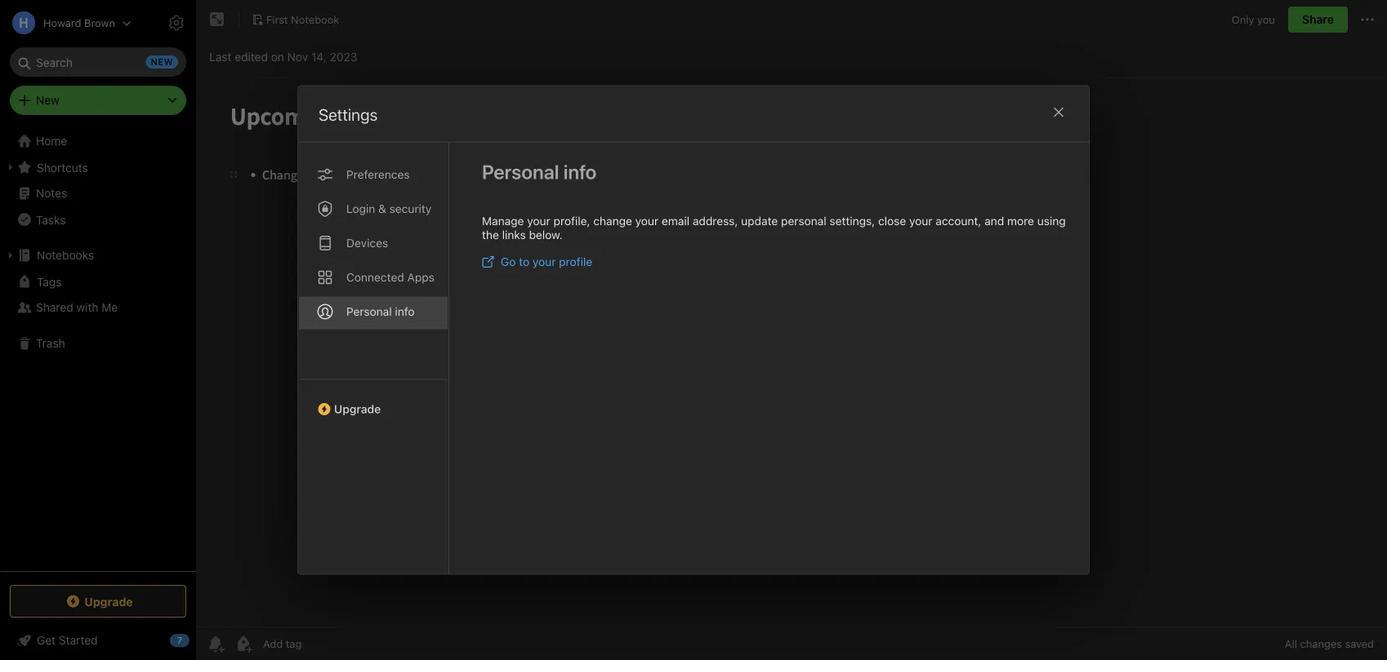 Task type: vqa. For each thing, say whether or not it's contained in the screenshot.
'Search Box' within the MAIN element
no



Task type: locate. For each thing, give the bounding box(es) containing it.
upgrade button
[[298, 379, 449, 423], [10, 586, 186, 618]]

notebooks link
[[0, 243, 195, 269]]

1 horizontal spatial upgrade
[[334, 403, 381, 416]]

and
[[985, 214, 1004, 228]]

me
[[102, 301, 118, 315]]

profile,
[[554, 214, 590, 228]]

only you
[[1232, 13, 1275, 26]]

changes
[[1300, 638, 1342, 651]]

1 horizontal spatial personal
[[482, 161, 559, 183]]

tab list containing preferences
[[298, 143, 449, 575]]

&
[[378, 202, 386, 216]]

your
[[527, 214, 550, 228], [635, 214, 659, 228], [909, 214, 933, 228], [533, 255, 556, 269]]

update
[[741, 214, 778, 228]]

tasks button
[[0, 207, 195, 233]]

email
[[662, 214, 690, 228]]

more
[[1007, 214, 1034, 228]]

personal down connected
[[346, 305, 392, 319]]

0 vertical spatial upgrade button
[[298, 379, 449, 423]]

personal
[[482, 161, 559, 183], [346, 305, 392, 319]]

tags button
[[0, 269, 195, 295]]

settings
[[319, 105, 378, 124]]

0 vertical spatial info
[[563, 161, 597, 183]]

personal
[[781, 214, 827, 228]]

1 vertical spatial upgrade
[[84, 595, 133, 609]]

personal up manage
[[482, 161, 559, 183]]

notes link
[[0, 181, 195, 207]]

security
[[389, 202, 432, 216]]

first notebook button
[[246, 8, 345, 31]]

0 horizontal spatial personal info
[[346, 305, 415, 319]]

you
[[1257, 13, 1275, 26]]

add tag image
[[234, 635, 253, 654]]

tags
[[37, 275, 62, 289]]

go
[[501, 255, 516, 269]]

info
[[563, 161, 597, 183], [395, 305, 415, 319]]

preferences
[[346, 168, 410, 181]]

personal info down connected
[[346, 305, 415, 319]]

edited
[[235, 50, 268, 64]]

all
[[1285, 638, 1297, 651]]

settings image
[[167, 13, 186, 33]]

info down connected apps
[[395, 305, 415, 319]]

0 vertical spatial personal info
[[482, 161, 597, 183]]

connected
[[346, 271, 404, 284]]

home link
[[0, 128, 196, 154]]

upgrade
[[334, 403, 381, 416], [84, 595, 133, 609]]

go to your profile button
[[482, 255, 592, 269]]

share button
[[1288, 7, 1348, 33]]

add a reminder image
[[206, 635, 225, 654]]

links
[[502, 228, 526, 242]]

with
[[76, 301, 98, 315]]

only
[[1232, 13, 1254, 26]]

home
[[36, 134, 67, 148]]

close
[[878, 214, 906, 228]]

1 vertical spatial personal info
[[346, 305, 415, 319]]

1 horizontal spatial upgrade button
[[298, 379, 449, 423]]

expand notebooks image
[[4, 249, 17, 262]]

tree
[[0, 128, 196, 571]]

note window element
[[196, 0, 1387, 661]]

personal info
[[482, 161, 597, 183], [346, 305, 415, 319]]

personal info up the profile,
[[482, 161, 597, 183]]

0 horizontal spatial upgrade button
[[10, 586, 186, 618]]

0 horizontal spatial upgrade
[[84, 595, 133, 609]]

0 horizontal spatial personal
[[346, 305, 392, 319]]

None search field
[[21, 47, 175, 77]]

0 horizontal spatial info
[[395, 305, 415, 319]]

1 vertical spatial personal
[[346, 305, 392, 319]]

shared
[[36, 301, 73, 315]]

Search text field
[[21, 47, 175, 77]]

info up the profile,
[[563, 161, 597, 183]]

first
[[266, 13, 288, 25]]

tab list
[[298, 143, 449, 575]]

notes
[[36, 187, 67, 200]]



Task type: describe. For each thing, give the bounding box(es) containing it.
below.
[[529, 228, 563, 242]]

manage your profile, change your email address, update personal settings, close your account, and more using the links below.
[[482, 214, 1066, 242]]

1 vertical spatial upgrade button
[[10, 586, 186, 618]]

settings,
[[830, 214, 875, 228]]

14,
[[311, 50, 327, 64]]

go to your profile
[[501, 255, 592, 269]]

1 horizontal spatial info
[[563, 161, 597, 183]]

tasks
[[36, 213, 66, 227]]

notebook
[[291, 13, 339, 25]]

trash link
[[0, 331, 195, 357]]

shared with me
[[36, 301, 118, 315]]

first notebook
[[266, 13, 339, 25]]

shared with me link
[[0, 295, 195, 321]]

1 horizontal spatial personal info
[[482, 161, 597, 183]]

new
[[36, 94, 59, 107]]

to
[[519, 255, 530, 269]]

account,
[[936, 214, 982, 228]]

apps
[[407, 271, 435, 284]]

share
[[1302, 13, 1334, 26]]

Note Editor text field
[[196, 78, 1387, 627]]

the
[[482, 228, 499, 242]]

login & security
[[346, 202, 432, 216]]

last
[[209, 50, 232, 64]]

profile
[[559, 255, 592, 269]]

2023
[[330, 50, 357, 64]]

login
[[346, 202, 375, 216]]

last edited on nov 14, 2023
[[209, 50, 357, 64]]

0 vertical spatial personal
[[482, 161, 559, 183]]

address,
[[693, 214, 738, 228]]

saved
[[1345, 638, 1374, 651]]

using
[[1037, 214, 1066, 228]]

devices
[[346, 237, 388, 250]]

0 vertical spatial upgrade
[[334, 403, 381, 416]]

1 vertical spatial info
[[395, 305, 415, 319]]

notebooks
[[37, 249, 94, 262]]

your up below.
[[527, 214, 550, 228]]

shortcuts
[[37, 161, 88, 174]]

new button
[[10, 86, 186, 115]]

your right to
[[533, 255, 556, 269]]

nov
[[287, 50, 308, 64]]

connected apps
[[346, 271, 435, 284]]

tree containing home
[[0, 128, 196, 571]]

change
[[593, 214, 632, 228]]

on
[[271, 50, 284, 64]]

all changes saved
[[1285, 638, 1374, 651]]

your left email
[[635, 214, 659, 228]]

your right close
[[909, 214, 933, 228]]

shortcuts button
[[0, 154, 195, 181]]

manage
[[482, 214, 524, 228]]

trash
[[36, 337, 65, 350]]

close image
[[1049, 103, 1069, 122]]

expand note image
[[208, 10, 227, 29]]



